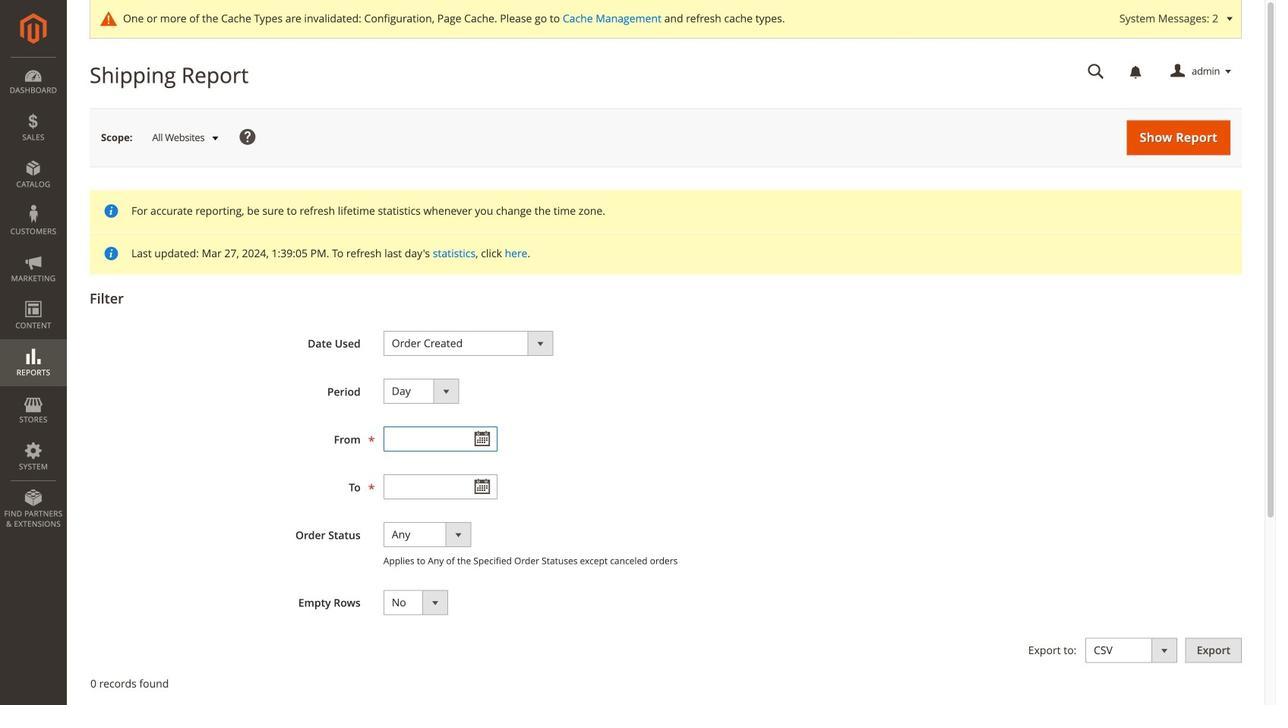 Task type: locate. For each thing, give the bounding box(es) containing it.
menu bar
[[0, 57, 67, 537]]

None text field
[[1077, 58, 1115, 85], [383, 427, 497, 452], [1077, 58, 1115, 85], [383, 427, 497, 452]]

magento admin panel image
[[20, 13, 47, 44]]

None text field
[[383, 475, 497, 500]]



